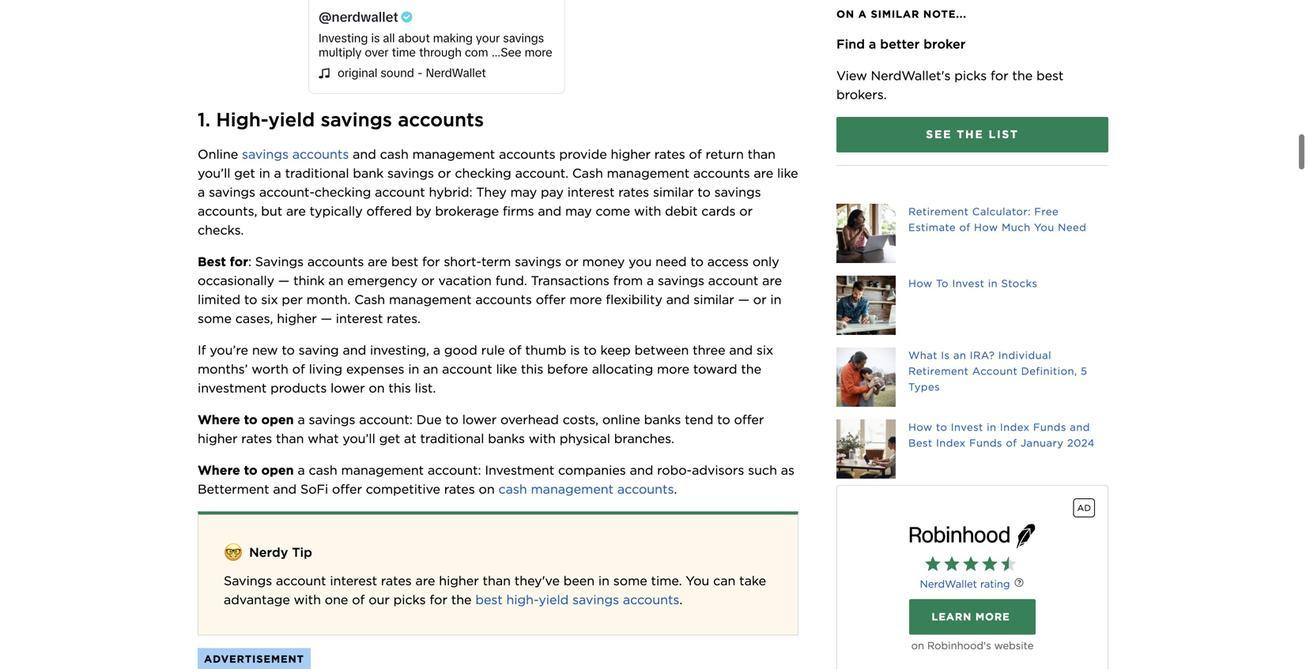 Task type: vqa. For each thing, say whether or not it's contained in the screenshot.
THE FEE. in EVERY CREDIT CARD DELIVERS VALUE IN ITS OWN WAY, THROUGH ITS OWN UNIQUE COMBINATION OF FEATURES. AND THERE ARE TRADE-OFFS INVOLVED. IF YOU WANT REWARDS, FOR EXAMPLE, YOU'LL PROBABLY HAVE TO ACCEPT A HIGHER INTEREST RATE. IF YOU WANT HIGH-VALUE PERKS, YOU'LL LIKELY PAY AN ANNUAL FEE. IF YOU WANT A LOW INTEREST RATE AND NO FEES, YOU SHOULDN'T EXPECT MUCH ELSE FROM THE CARD. IN OTHER WORDS, YOU'RE UNLIKELY TO FIND A SINGLE CARD THAT OFFERS A HIGH REWARDS RATE, A LONG 0% PERIOD, A ROCK-BOTTOM ONGOING INTEREST RATE, GENEROUS PERKS
no



Task type: describe. For each thing, give the bounding box(es) containing it.
costs,
[[563, 412, 599, 428]]

higher inside and cash management accounts provide higher rates of return than you'll get in a traditional bank savings or checking account. cash management accounts are like a savings account-checking account hybrid: they may pay interest rates similar to savings accounts, but are typically offered by brokerage firms and may come with debit cards or checks.
[[611, 147, 651, 162]]

think
[[294, 273, 325, 289]]

advisors
[[692, 463, 745, 478]]

what
[[308, 431, 339, 447]]

are inside savings account interest rates are higher than they've been in some time. you can take advantage with one of our picks for the
[[416, 574, 435, 589]]

debit
[[665, 204, 698, 219]]

to right need at right top
[[691, 254, 704, 270]]

been
[[564, 574, 595, 589]]

at
[[404, 431, 417, 447]]

2 vertical spatial cash
[[499, 482, 527, 497]]

management inside a cash management account: investment companies and robo-advisors such as betterment and sofi offer competitive rates on
[[341, 463, 424, 478]]

accounts down time.
[[623, 593, 680, 608]]

advertisement
[[204, 654, 304, 666]]

an inside : savings accounts are best for short-term savings or money you need to access only occasionally — think an emergency or vacation fund. transactions from a savings account are limited to six per month. cash management accounts offer more flexibility and similar — or in some cases, higher — interest rates.
[[329, 273, 344, 289]]

tend
[[685, 412, 714, 428]]

to
[[936, 278, 949, 290]]

0 vertical spatial funds
[[1034, 422, 1067, 434]]

companies
[[558, 463, 626, 478]]

with inside a savings account: due to lower overhead costs, online banks tend to offer higher rates than what you'll get at traditional banks with physical branches.
[[529, 431, 556, 447]]

savings down need at right top
[[658, 273, 705, 289]]

and left 'sofi'
[[273, 482, 297, 497]]

ad
[[1078, 503, 1092, 514]]

account
[[973, 365, 1018, 378]]

need
[[1058, 221, 1087, 234]]

investment
[[485, 463, 555, 478]]

one
[[325, 593, 348, 608]]

and inside : savings accounts are best for short-term savings or money you need to access only occasionally — think an emergency or vacation fund. transactions from a savings account are limited to six per month. cash management accounts offer more flexibility and similar — or in some cases, higher — interest rates.
[[667, 292, 690, 308]]

picks inside view nerdwallet's picks for the best brokers.
[[955, 68, 987, 83]]

account: inside a cash management account: investment companies and robo-advisors such as betterment and sofi offer competitive rates on
[[428, 463, 481, 478]]

a cash management account: investment companies and robo-advisors such as betterment and sofi offer competitive rates on
[[198, 463, 799, 497]]

you'll inside a savings account: due to lower overhead costs, online banks tend to offer higher rates than what you'll get at traditional banks with physical branches.
[[343, 431, 376, 447]]

toward
[[694, 362, 738, 377]]

of right rule
[[509, 343, 522, 358]]

get inside and cash management accounts provide higher rates of return than you'll get in a traditional bank savings or checking account. cash management accounts are like a savings account-checking account hybrid: they may pay interest rates similar to savings accounts, but are typically offered by brokerage firms and may come with debit cards or checks.
[[234, 166, 255, 181]]

rates left the "return"
[[655, 147, 686, 162]]

list
[[989, 128, 1019, 141]]

best high-yield savings accounts .
[[476, 593, 687, 608]]

cash inside and cash management accounts provide higher rates of return than you'll get in a traditional bank savings or checking account. cash management accounts are like a savings account-checking account hybrid: they may pay interest rates similar to savings accounts, but are typically offered by brokerage firms and may come with debit cards or checks.
[[573, 166, 603, 181]]

per
[[282, 292, 303, 308]]

on robinhood's website
[[912, 641, 1034, 653]]

like inside and cash management accounts provide higher rates of return than you'll get in a traditional bank savings or checking account. cash management accounts are like a savings account-checking account hybrid: they may pay interest rates similar to savings accounts, but are typically offered by brokerage firms and may come with debit cards or checks.
[[778, 166, 799, 181]]

from
[[614, 273, 643, 289]]

cash management accounts link
[[499, 482, 674, 497]]

cards
[[702, 204, 736, 219]]

and up expenses
[[343, 343, 366, 358]]

similar inside and cash management accounts provide higher rates of return than you'll get in a traditional bank savings or checking account. cash management accounts are like a savings account-checking account hybrid: they may pay interest rates similar to savings accounts, but are typically offered by brokerage firms and may come with debit cards or checks.
[[653, 185, 694, 200]]

the right see
[[957, 128, 984, 141]]

an inside if you're new to saving and investing, a good rule of thumb is to keep between three and six months' worth of living expenses in an account like this before allocating more toward the investment products lower on this list.
[[423, 362, 438, 377]]

management inside : savings accounts are best for short-term savings or money you need to access only occasionally — think an emergency or vacation fund. transactions from a savings account are limited to six per month. cash management accounts offer more flexibility and similar — or in some cases, higher — interest rates.
[[389, 292, 472, 308]]

find a better broker
[[837, 36, 966, 52]]

products
[[271, 381, 327, 396]]

account: inside a savings account: due to lower overhead costs, online banks tend to offer higher rates than what you'll get at traditional banks with physical branches.
[[359, 412, 413, 428]]

2 vertical spatial best
[[476, 593, 503, 608]]

cash inside : savings accounts are best for short-term savings or money you need to access only occasionally — think an emergency or vacation fund. transactions from a savings account are limited to six per month. cash management accounts offer more flexibility and similar — or in some cases, higher — interest rates.
[[354, 292, 385, 308]]

savings inside savings account interest rates are higher than they've been in some time. you can take advantage with one of our picks for the
[[224, 574, 272, 589]]

types
[[909, 381, 941, 394]]

offer inside : savings accounts are best for short-term savings or money you need to access only occasionally — think an emergency or vacation fund. transactions from a savings account are limited to six per month. cash management accounts offer more flexibility and similar — or in some cases, higher — interest rates.
[[536, 292, 566, 308]]

best inside view nerdwallet's picks for the best brokers.
[[1037, 68, 1064, 83]]

more inside if you're new to saving and investing, a good rule of thumb is to keep between three and six months' worth of living expenses in an account like this before allocating more toward the investment products lower on this list.
[[657, 362, 690, 377]]

accounts up think
[[308, 254, 364, 270]]

5
[[1081, 365, 1088, 378]]

🤓
[[224, 542, 243, 565]]

offer inside a savings account: due to lower overhead costs, online banks tend to offer higher rates than what you'll get at traditional banks with physical branches.
[[734, 412, 764, 428]]

best inside how to invest in index funds and best index funds of january 2024
[[909, 437, 933, 450]]

high-
[[216, 108, 268, 131]]

a inside if you're new to saving and investing, a good rule of thumb is to keep between three and six months' worth of living expenses in an account like this before allocating more toward the investment products lower on this list.
[[433, 343, 441, 358]]

six inside if you're new to saving and investing, a good rule of thumb is to keep between three and six months' worth of living expenses in an account like this before allocating more toward the investment products lower on this list.
[[757, 343, 774, 358]]

1 vertical spatial banks
[[488, 431, 525, 447]]

such
[[748, 463, 777, 478]]

and down pay
[[538, 204, 562, 219]]

accounts down fund. at the top
[[476, 292, 532, 308]]

savings down high-
[[242, 147, 289, 162]]

you inside savings account interest rates are higher than they've been in some time. you can take advantage with one of our picks for the
[[686, 574, 710, 589]]

but
[[261, 204, 283, 219]]

come
[[596, 204, 631, 219]]

1 horizontal spatial checking
[[455, 166, 512, 181]]

savings up cards
[[715, 185, 761, 200]]

higher inside : savings accounts are best for short-term savings or money you need to access only occasionally — think an emergency or vacation fund. transactions from a savings account are limited to six per month. cash management accounts offer more flexibility and similar — or in some cases, higher — interest rates.
[[277, 311, 317, 327]]

or left vacation
[[421, 273, 435, 289]]

view nerdwallet's picks for the best brokers.
[[837, 68, 1068, 102]]

where for a cash management account: investment companies and robo-advisors such as betterment and sofi offer competitive rates on
[[198, 463, 240, 478]]

and right three
[[730, 343, 753, 358]]

0 vertical spatial banks
[[644, 412, 681, 428]]

an inside what is an ira? individual retirement account definition, 5 types
[[954, 350, 967, 362]]

nerdy
[[249, 545, 288, 561]]

typically
[[310, 204, 363, 219]]

yield for high-
[[268, 108, 315, 131]]

term
[[482, 254, 511, 270]]

a inside a cash management account: investment companies and robo-advisors such as betterment and sofi offer competitive rates on
[[298, 463, 305, 478]]

much
[[1002, 221, 1031, 234]]

with inside and cash management accounts provide higher rates of return than you'll get in a traditional bank savings or checking account. cash management accounts are like a savings account-checking account hybrid: they may pay interest rates similar to savings accounts, but are typically offered by brokerage firms and may come with debit cards or checks.
[[634, 204, 661, 219]]

accounts up account.
[[499, 147, 556, 162]]

they've
[[515, 574, 560, 589]]

tip
[[292, 545, 312, 561]]

online savings accounts
[[198, 147, 349, 162]]

savings up accounts, at top
[[209, 185, 256, 200]]

or right cards
[[740, 204, 753, 219]]

emergency
[[347, 273, 418, 289]]

how to invest in stocks link
[[837, 276, 1109, 335]]

high-
[[507, 593, 539, 608]]

best high-yield savings accounts link
[[476, 593, 680, 608]]

retirement inside retirement calculator: free estimate of how much you need
[[909, 206, 969, 218]]

get inside a savings account: due to lower overhead costs, online banks tend to offer higher rates than what you'll get at traditional banks with physical branches.
[[379, 431, 400, 447]]

of inside how to invest in index funds and best index funds of january 2024
[[1006, 437, 1018, 450]]

where for a savings account: due to lower overhead costs, online banks tend to offer higher rates than what you'll get at traditional banks with physical branches.
[[198, 412, 240, 428]]

cash management accounts .
[[499, 482, 677, 497]]

brokerage
[[435, 204, 499, 219]]

is
[[941, 350, 950, 362]]

overhead
[[501, 412, 559, 428]]

hybrid:
[[429, 185, 473, 200]]

traditional inside and cash management accounts provide higher rates of return than you'll get in a traditional bank savings or checking account. cash management accounts are like a savings account-checking account hybrid: they may pay interest rates similar to savings accounts, but are typically offered by brokerage firms and may come with debit cards or checks.
[[285, 166, 349, 181]]

account inside : savings accounts are best for short-term savings or money you need to access only occasionally — think an emergency or vacation fund. transactions from a savings account are limited to six per month. cash management accounts offer more flexibility and similar — or in some cases, higher — interest rates.
[[709, 273, 759, 289]]

or up hybrid:
[[438, 166, 451, 181]]

to up "betterment"
[[244, 463, 258, 478]]

:
[[248, 254, 252, 270]]

accounts down the robo-
[[618, 482, 674, 497]]

how to invest in stocks
[[909, 278, 1038, 290]]

nerdwallet rating
[[920, 579, 1010, 591]]

investing,
[[370, 343, 430, 358]]

to inside how to invest in index funds and best index funds of january 2024
[[936, 422, 948, 434]]

savings up bank on the top of the page
[[321, 108, 392, 131]]

need
[[656, 254, 687, 270]]

if
[[198, 343, 206, 358]]

physical
[[560, 431, 611, 447]]

can
[[714, 574, 736, 589]]

0 horizontal spatial may
[[511, 185, 537, 200]]

you
[[629, 254, 652, 270]]

accounts up hybrid:
[[398, 108, 484, 131]]

to right "is"
[[584, 343, 597, 358]]

rates inside a cash management account: investment companies and robo-advisors such as betterment and sofi offer competitive rates on
[[444, 482, 475, 497]]

1 vertical spatial —
[[738, 292, 750, 308]]

: savings accounts are best for short-term savings or money you need to access only occasionally — think an emergency or vacation fund. transactions from a savings account are limited to six per month. cash management accounts offer more flexibility and similar — or in some cases, higher — interest rates.
[[198, 254, 786, 327]]

1 vertical spatial index
[[936, 437, 966, 450]]

0 horizontal spatial —
[[278, 273, 290, 289]]

for up occasionally
[[230, 254, 248, 270]]

firms
[[503, 204, 534, 219]]

to right tend
[[717, 412, 731, 428]]

bank
[[353, 166, 384, 181]]

some inside : savings accounts are best for short-term savings or money you need to access only occasionally — think an emergency or vacation fund. transactions from a savings account are limited to six per month. cash management accounts offer more flexibility and similar — or in some cases, higher — interest rates.
[[198, 311, 232, 327]]

where to open for sofi
[[198, 463, 294, 478]]

🤓 nerdy tip
[[224, 542, 312, 565]]

to right due
[[446, 412, 459, 428]]

pay
[[541, 185, 564, 200]]

a down "online savings accounts"
[[274, 166, 281, 181]]

rates.
[[387, 311, 421, 327]]

learn
[[932, 612, 972, 624]]

accounts,
[[198, 204, 257, 219]]

rated 4.3 out of 5 image
[[925, 556, 1020, 575]]

a right on
[[859, 8, 867, 20]]

accounts down 1. high-yield savings accounts
[[292, 147, 349, 162]]

what is an ira? individual retirement account definition, 5 types
[[909, 350, 1088, 394]]

month.
[[307, 292, 351, 308]]

between
[[635, 343, 689, 358]]

a savings account: due to lower overhead costs, online banks tend to offer higher rates than what you'll get at traditional banks with physical branches.
[[198, 412, 768, 447]]

learn more
[[932, 612, 1011, 624]]

traditional inside a savings account: due to lower overhead costs, online banks tend to offer higher rates than what you'll get at traditional banks with physical branches.
[[420, 431, 484, 447]]

interest inside and cash management accounts provide higher rates of return than you'll get in a traditional bank savings or checking account. cash management accounts are like a savings account-checking account hybrid: they may pay interest rates similar to savings accounts, but are typically offered by brokerage firms and may come with debit cards or checks.
[[568, 185, 615, 200]]

to right new
[[282, 343, 295, 358]]

what is an ira? individual retirement account definition, 5 types link
[[837, 348, 1109, 407]]

savings accounts link
[[242, 147, 349, 162]]

where to open for higher
[[198, 412, 294, 428]]



Task type: locate. For each thing, give the bounding box(es) containing it.
retirement inside what is an ira? individual retirement account definition, 5 types
[[909, 365, 969, 378]]

management up rates.
[[389, 292, 472, 308]]

1 vertical spatial may
[[565, 204, 592, 219]]

1 horizontal spatial .
[[680, 593, 683, 608]]

to down investment
[[244, 412, 258, 428]]

management up hybrid:
[[413, 147, 495, 162]]

account down access
[[709, 273, 759, 289]]

how down calculator:
[[974, 221, 999, 234]]

1 horizontal spatial cash
[[573, 166, 603, 181]]

0 horizontal spatial traditional
[[285, 166, 349, 181]]

0 horizontal spatial get
[[234, 166, 255, 181]]

0 vertical spatial yield
[[268, 108, 315, 131]]

.
[[674, 482, 677, 497], [680, 593, 683, 608]]

savings inside a savings account: due to lower overhead costs, online banks tend to offer higher rates than what you'll get at traditional banks with physical branches.
[[309, 412, 356, 428]]

a
[[859, 8, 867, 20], [869, 36, 877, 52], [274, 166, 281, 181], [198, 185, 205, 200], [647, 273, 654, 289], [433, 343, 441, 358], [298, 412, 305, 428], [298, 463, 305, 478]]

interest up one at bottom left
[[330, 574, 377, 589]]

0 horizontal spatial six
[[261, 292, 278, 308]]

1 horizontal spatial best
[[476, 593, 503, 608]]

the
[[1013, 68, 1033, 83], [957, 128, 984, 141], [741, 362, 762, 377], [451, 593, 472, 608]]

1 vertical spatial how
[[909, 278, 933, 290]]

interest inside : savings accounts are best for short-term savings or money you need to access only occasionally — think an emergency or vacation fund. transactions from a savings account are limited to six per month. cash management accounts offer more flexibility and similar — or in some cases, higher — interest rates.
[[336, 311, 383, 327]]

2 vertical spatial than
[[483, 574, 511, 589]]

0 vertical spatial checking
[[455, 166, 512, 181]]

cash down investment
[[499, 482, 527, 497]]

savings up by
[[388, 166, 434, 181]]

1 vertical spatial six
[[757, 343, 774, 358]]

similar up better
[[871, 8, 920, 20]]

0 vertical spatial where to open
[[198, 412, 294, 428]]

management up debit
[[607, 166, 690, 181]]

cash for and
[[380, 147, 409, 162]]

a right find
[[869, 36, 877, 52]]

0 vertical spatial with
[[634, 204, 661, 219]]

0 vertical spatial you
[[1035, 221, 1055, 234]]

— down access
[[738, 292, 750, 308]]

account down the tip
[[276, 574, 326, 589]]

1 vertical spatial you'll
[[343, 431, 376, 447]]

higher right provide on the left of page
[[611, 147, 651, 162]]

how to invest in index funds and best index funds of january 2024
[[909, 422, 1095, 450]]

a left good
[[433, 343, 441, 358]]

2 horizontal spatial than
[[748, 147, 776, 162]]

of inside and cash management accounts provide higher rates of return than you'll get in a traditional bank savings or checking account. cash management accounts are like a savings account-checking account hybrid: they may pay interest rates similar to savings accounts, but are typically offered by brokerage firms and may come with debit cards or checks.
[[689, 147, 702, 162]]

funds up january
[[1034, 422, 1067, 434]]

on
[[837, 8, 855, 20]]

how is this rating determined? image
[[1002, 568, 1037, 602]]

2 vertical spatial offer
[[332, 482, 362, 497]]

than inside and cash management accounts provide higher rates of return than you'll get in a traditional bank savings or checking account. cash management accounts are like a savings account-checking account hybrid: they may pay interest rates similar to savings accounts, but are typically offered by brokerage firms and may come with debit cards or checks.
[[748, 147, 776, 162]]

than inside savings account interest rates are higher than they've been in some time. you can take advantage with one of our picks for the
[[483, 574, 511, 589]]

0 horizontal spatial funds
[[970, 437, 1003, 450]]

cash inside a cash management account: investment companies and robo-advisors such as betterment and sofi offer competitive rates on
[[309, 463, 338, 478]]

funds
[[1034, 422, 1067, 434], [970, 437, 1003, 450]]

0 vertical spatial more
[[570, 292, 602, 308]]

investment
[[198, 381, 267, 396]]

are
[[754, 166, 774, 181], [286, 204, 306, 219], [368, 254, 388, 270], [763, 273, 782, 289], [416, 574, 435, 589]]

savings down the been
[[573, 593, 619, 608]]

account-
[[259, 185, 315, 200]]

and cash management accounts provide higher rates of return than you'll get in a traditional bank savings or checking account. cash management accounts are like a savings account-checking account hybrid: they may pay interest rates similar to savings accounts, but are typically offered by brokerage firms and may come with debit cards or checks.
[[198, 147, 802, 238]]

interest up come
[[568, 185, 615, 200]]

invest down what is an ira? individual retirement account definition, 5 types link at the right bottom
[[951, 422, 984, 434]]

list.
[[415, 381, 436, 396]]

where down investment
[[198, 412, 240, 428]]

a inside a savings account: due to lower overhead costs, online banks tend to offer higher rates than what you'll get at traditional banks with physical branches.
[[298, 412, 305, 428]]

lower inside a savings account: due to lower overhead costs, online banks tend to offer higher rates than what you'll get at traditional banks with physical branches.
[[462, 412, 497, 428]]

how inside how to invest in index funds and best index funds of january 2024
[[909, 422, 933, 434]]

this left list.
[[389, 381, 411, 396]]

0 vertical spatial get
[[234, 166, 255, 181]]

you down free
[[1035, 221, 1055, 234]]

1 vertical spatial checking
[[315, 185, 371, 200]]

0 horizontal spatial more
[[570, 292, 602, 308]]

1 horizontal spatial traditional
[[420, 431, 484, 447]]

you'll inside and cash management accounts provide higher rates of return than you'll get in a traditional bank savings or checking account. cash management accounts are like a savings account-checking account hybrid: they may pay interest rates similar to savings accounts, but are typically offered by brokerage firms and may come with debit cards or checks.
[[198, 166, 231, 181]]

0 vertical spatial traditional
[[285, 166, 349, 181]]

2 where from the top
[[198, 463, 240, 478]]

open for savings
[[261, 412, 294, 428]]

offered
[[367, 204, 412, 219]]

0 horizontal spatial offer
[[332, 482, 362, 497]]

2 horizontal spatial —
[[738, 292, 750, 308]]

0 horizontal spatial cash
[[354, 292, 385, 308]]

how for to
[[909, 278, 933, 290]]

more down between
[[657, 362, 690, 377]]

0 horizontal spatial you
[[686, 574, 710, 589]]

six inside : savings accounts are best for short-term savings or money you need to access only occasionally — think an emergency or vacation fund. transactions from a savings account are limited to six per month. cash management accounts offer more flexibility and similar — or in some cases, higher — interest rates.
[[261, 292, 278, 308]]

for inside view nerdwallet's picks for the best brokers.
[[991, 68, 1009, 83]]

index down "types"
[[936, 437, 966, 450]]

of inside savings account interest rates are higher than they've been in some time. you can take advantage with one of our picks for the
[[352, 593, 365, 608]]

0 vertical spatial than
[[748, 147, 776, 162]]

accounts down the "return"
[[694, 166, 750, 181]]

get
[[234, 166, 255, 181], [379, 431, 400, 447]]

1 horizontal spatial cash
[[380, 147, 409, 162]]

management up competitive
[[341, 463, 424, 478]]

to inside and cash management accounts provide higher rates of return than you'll get in a traditional bank savings or checking account. cash management accounts are like a savings account-checking account hybrid: they may pay interest rates similar to savings accounts, but are typically offered by brokerage firms and may come with debit cards or checks.
[[698, 185, 711, 200]]

a inside : savings accounts are best for short-term savings or money you need to access only occasionally — think an emergency or vacation fund. transactions from a savings account are limited to six per month. cash management accounts offer more flexibility and similar — or in some cases, higher — interest rates.
[[647, 273, 654, 289]]

a down products
[[298, 412, 305, 428]]

sofi
[[301, 482, 328, 497]]

1 vertical spatial .
[[680, 593, 683, 608]]

1 vertical spatial best
[[909, 437, 933, 450]]

and down need at right top
[[667, 292, 690, 308]]

invest for to
[[953, 278, 985, 290]]

0 vertical spatial where
[[198, 412, 240, 428]]

with inside savings account interest rates are higher than they've been in some time. you can take advantage with one of our picks for the
[[294, 593, 321, 608]]

limited
[[198, 292, 241, 308]]

0 vertical spatial like
[[778, 166, 799, 181]]

nerdwallet
[[920, 579, 978, 591]]

savings inside : savings accounts are best for short-term savings or money you need to access only occasionally — think an emergency or vacation fund. transactions from a savings account are limited to six per month. cash management accounts offer more flexibility and similar — or in some cases, higher — interest rates.
[[255, 254, 304, 270]]

cash
[[573, 166, 603, 181], [354, 292, 385, 308]]

1 vertical spatial than
[[276, 431, 304, 447]]

picks inside savings account interest rates are higher than they've been in some time. you can take advantage with one of our picks for the
[[394, 593, 426, 608]]

or down only
[[754, 292, 767, 308]]

account up offered
[[375, 185, 425, 200]]

in inside savings account interest rates are higher than they've been in some time. you can take advantage with one of our picks for the
[[599, 574, 610, 589]]

on inside a cash management account: investment companies and robo-advisors such as betterment and sofi offer competitive rates on
[[479, 482, 495, 497]]

fund.
[[496, 273, 527, 289]]

2 vertical spatial interest
[[330, 574, 377, 589]]

with down overhead
[[529, 431, 556, 447]]

invest inside how to invest in index funds and best index funds of january 2024
[[951, 422, 984, 434]]

robinhood image
[[910, 524, 1036, 550]]

in left stocks
[[989, 278, 998, 290]]

better
[[881, 36, 920, 52]]

1 horizontal spatial some
[[614, 574, 648, 589]]

and up bank on the top of the page
[[353, 147, 376, 162]]

an
[[329, 273, 344, 289], [954, 350, 967, 362], [423, 362, 438, 377]]

time.
[[651, 574, 682, 589]]

they
[[476, 185, 507, 200]]

0 vertical spatial cash
[[380, 147, 409, 162]]

1 vertical spatial traditional
[[420, 431, 484, 447]]

individual
[[999, 350, 1052, 362]]

like inside if you're new to saving and investing, a good rule of thumb is to keep between three and six months' worth of living expenses in an account like this before allocating more toward the investment products lower on this list.
[[496, 362, 517, 377]]

in inside how to invest in index funds and best index funds of january 2024
[[987, 422, 997, 434]]

1 vertical spatial account:
[[428, 463, 481, 478]]

vacation
[[439, 273, 492, 289]]

return
[[706, 147, 744, 162]]

online
[[603, 412, 641, 428]]

2 vertical spatial —
[[321, 311, 332, 327]]

lower
[[331, 381, 365, 396], [462, 412, 497, 428]]

offer right tend
[[734, 412, 764, 428]]

1 vertical spatial savings
[[224, 574, 272, 589]]

rates inside a savings account: due to lower overhead costs, online banks tend to offer higher rates than what you'll get at traditional banks with physical branches.
[[241, 431, 272, 447]]

branches.
[[614, 431, 675, 447]]

1 vertical spatial with
[[529, 431, 556, 447]]

where up "betterment"
[[198, 463, 240, 478]]

0 vertical spatial some
[[198, 311, 232, 327]]

1 horizontal spatial an
[[423, 362, 438, 377]]

lower inside if you're new to saving and investing, a good rule of thumb is to keep between three and six months' worth of living expenses in an account like this before allocating more toward the investment products lower on this list.
[[331, 381, 365, 396]]

invest for to
[[951, 422, 984, 434]]

1 horizontal spatial like
[[778, 166, 799, 181]]

higher down investment
[[198, 431, 238, 447]]

you'll
[[198, 166, 231, 181], [343, 431, 376, 447]]

in down what is an ira? individual retirement account definition, 5 types link at the right bottom
[[987, 422, 997, 434]]

1 vertical spatial this
[[389, 381, 411, 396]]

keep
[[601, 343, 631, 358]]

than inside a savings account: due to lower overhead costs, online banks tend to offer higher rates than what you'll get at traditional banks with physical branches.
[[276, 431, 304, 447]]

best
[[198, 254, 226, 270], [909, 437, 933, 450]]

banks down overhead
[[488, 431, 525, 447]]

1. high-yield savings accounts
[[198, 108, 484, 131]]

2 retirement from the top
[[909, 365, 969, 378]]

checking
[[455, 166, 512, 181], [315, 185, 371, 200]]

retirement down is
[[909, 365, 969, 378]]

0 vertical spatial account:
[[359, 412, 413, 428]]

best up occasionally
[[198, 254, 226, 270]]

on
[[369, 381, 385, 396], [479, 482, 495, 497], [912, 641, 925, 653]]

0 horizontal spatial cash
[[309, 463, 338, 478]]

six right three
[[757, 343, 774, 358]]

definition,
[[1022, 365, 1078, 378]]

with left one at bottom left
[[294, 593, 321, 608]]

yield up savings accounts link
[[268, 108, 315, 131]]

2 open from the top
[[261, 463, 294, 478]]

expenses
[[346, 362, 405, 377]]

1 horizontal spatial index
[[1000, 422, 1030, 434]]

calculator:
[[973, 206, 1031, 218]]

open down products
[[261, 412, 294, 428]]

for up list
[[991, 68, 1009, 83]]

allocating
[[592, 362, 653, 377]]

yield for high-
[[539, 593, 569, 608]]

january
[[1021, 437, 1064, 450]]

picks right our
[[394, 593, 426, 608]]

where to open down investment
[[198, 412, 294, 428]]

0 horizontal spatial .
[[674, 482, 677, 497]]

and down branches.
[[630, 463, 654, 478]]

best for
[[198, 254, 248, 270]]

where to open up "betterment"
[[198, 463, 294, 478]]

of up products
[[292, 362, 305, 377]]

1 vertical spatial where
[[198, 463, 240, 478]]

offer inside a cash management account: investment companies and robo-advisors such as betterment and sofi offer competitive rates on
[[332, 482, 362, 497]]

brokers.
[[837, 87, 887, 102]]

for inside savings account interest rates are higher than they've been in some time. you can take advantage with one of our picks for the
[[430, 593, 448, 608]]

2 horizontal spatial with
[[634, 204, 661, 219]]

1 horizontal spatial more
[[657, 362, 690, 377]]

1 horizontal spatial get
[[379, 431, 400, 447]]

you inside retirement calculator: free estimate of how much you need
[[1035, 221, 1055, 234]]

you're
[[210, 343, 248, 358]]

higher
[[611, 147, 651, 162], [277, 311, 317, 327], [198, 431, 238, 447], [439, 574, 479, 589]]

picks down broker at the top right of page
[[955, 68, 987, 83]]

open up "betterment"
[[261, 463, 294, 478]]

savings up advantage
[[224, 574, 272, 589]]

accounts
[[398, 108, 484, 131], [292, 147, 349, 162], [499, 147, 556, 162], [694, 166, 750, 181], [308, 254, 364, 270], [476, 292, 532, 308], [618, 482, 674, 497], [623, 593, 680, 608]]

0 vertical spatial may
[[511, 185, 537, 200]]

retirement calculator: free estimate of how much you need
[[909, 206, 1087, 234]]

to up 'cases,'
[[244, 292, 257, 308]]

the inside if you're new to saving and investing, a good rule of thumb is to keep between three and six months' worth of living expenses in an account like this before allocating more toward the investment products lower on this list.
[[741, 362, 762, 377]]

advantage
[[224, 593, 290, 608]]

or up transactions
[[565, 254, 579, 270]]

1 vertical spatial lower
[[462, 412, 497, 428]]

an up month. at left
[[329, 273, 344, 289]]

and inside how to invest in index funds and best index funds of january 2024
[[1070, 422, 1091, 434]]

for inside : savings accounts are best for short-term savings or money you need to access only occasionally — think an emergency or vacation fund. transactions from a savings account are limited to six per month. cash management accounts offer more flexibility and similar — or in some cases, higher — interest rates.
[[422, 254, 440, 270]]

0 horizontal spatial picks
[[394, 593, 426, 608]]

2 where to open from the top
[[198, 463, 294, 478]]

2 horizontal spatial an
[[954, 350, 967, 362]]

0 horizontal spatial account:
[[359, 412, 413, 428]]

rating
[[981, 579, 1010, 591]]

in inside if you're new to saving and investing, a good rule of thumb is to keep between three and six months' worth of living expenses in an account like this before allocating more toward the investment products lower on this list.
[[408, 362, 420, 377]]

1 where from the top
[[198, 412, 240, 428]]

management down companies
[[531, 482, 614, 497]]

banks up branches.
[[644, 412, 681, 428]]

index up january
[[1000, 422, 1030, 434]]

rates up "betterment"
[[241, 431, 272, 447]]

— up per on the left
[[278, 273, 290, 289]]

1 horizontal spatial banks
[[644, 412, 681, 428]]

0 vertical spatial on
[[369, 381, 385, 396]]

worth
[[252, 362, 289, 377]]

0 vertical spatial index
[[1000, 422, 1030, 434]]

rule
[[481, 343, 505, 358]]

2 vertical spatial how
[[909, 422, 933, 434]]

0 vertical spatial open
[[261, 412, 294, 428]]

six left per on the left
[[261, 292, 278, 308]]

1 vertical spatial interest
[[336, 311, 383, 327]]

flexibility
[[606, 292, 663, 308]]

in down "online savings accounts"
[[259, 166, 270, 181]]

2 vertical spatial on
[[912, 641, 925, 653]]

the inside savings account interest rates are higher than they've been in some time. you can take advantage with one of our picks for the
[[451, 593, 472, 608]]

like
[[778, 166, 799, 181], [496, 362, 517, 377]]

three
[[693, 343, 726, 358]]

account inside and cash management accounts provide higher rates of return than you'll get in a traditional bank savings or checking account. cash management accounts are like a savings account-checking account hybrid: they may pay interest rates similar to savings accounts, but are typically offered by brokerage firms and may come with debit cards or checks.
[[375, 185, 425, 200]]

1 vertical spatial on
[[479, 482, 495, 497]]

1 horizontal spatial may
[[565, 204, 592, 219]]

0 vertical spatial cash
[[573, 166, 603, 181]]

you
[[1035, 221, 1055, 234], [686, 574, 710, 589]]

with left debit
[[634, 204, 661, 219]]

stocks
[[1002, 278, 1038, 290]]

1 vertical spatial you
[[686, 574, 710, 589]]

savings account interest rates are higher than they've been in some time. you can take advantage with one of our picks for the
[[224, 574, 770, 608]]

similar inside : savings accounts are best for short-term savings or money you need to access only occasionally — think an emergency or vacation fund. transactions from a savings account are limited to six per month. cash management accounts offer more flexibility and similar — or in some cases, higher — interest rates.
[[694, 292, 735, 308]]

savings
[[321, 108, 392, 131], [242, 147, 289, 162], [388, 166, 434, 181], [209, 185, 256, 200], [715, 185, 761, 200], [515, 254, 562, 270], [658, 273, 705, 289], [309, 412, 356, 428], [573, 593, 619, 608]]

0 vertical spatial —
[[278, 273, 290, 289]]

some inside savings account interest rates are higher than they've been in some time. you can take advantage with one of our picks for the
[[614, 574, 648, 589]]

1 open from the top
[[261, 412, 294, 428]]

provide
[[560, 147, 607, 162]]

1 vertical spatial get
[[379, 431, 400, 447]]

1 vertical spatial offer
[[734, 412, 764, 428]]

0 horizontal spatial on
[[369, 381, 385, 396]]

1 horizontal spatial than
[[483, 574, 511, 589]]

checks.
[[198, 223, 244, 238]]

savings
[[255, 254, 304, 270], [224, 574, 272, 589]]

more
[[570, 292, 602, 308], [657, 362, 690, 377]]

similar down access
[[694, 292, 735, 308]]

1 vertical spatial like
[[496, 362, 517, 377]]

for right our
[[430, 593, 448, 608]]

1 vertical spatial more
[[657, 362, 690, 377]]

rates inside savings account interest rates are higher than they've been in some time. you can take advantage with one of our picks for the
[[381, 574, 412, 589]]

retirement
[[909, 206, 969, 218], [909, 365, 969, 378]]

by
[[416, 204, 432, 219]]

account down good
[[442, 362, 493, 377]]

open for cash
[[261, 463, 294, 478]]

of left our
[[352, 593, 365, 608]]

offer down transactions
[[536, 292, 566, 308]]

savings up fund. at the top
[[515, 254, 562, 270]]

in
[[259, 166, 270, 181], [989, 278, 998, 290], [771, 292, 782, 308], [408, 362, 420, 377], [987, 422, 997, 434], [599, 574, 610, 589]]

in inside and cash management accounts provide higher rates of return than you'll get in a traditional bank savings or checking account. cash management accounts are like a savings account-checking account hybrid: they may pay interest rates similar to savings accounts, but are typically offered by brokerage firms and may come with debit cards or checks.
[[259, 166, 270, 181]]

1 retirement from the top
[[909, 206, 969, 218]]

traditional down savings accounts link
[[285, 166, 349, 181]]

is
[[570, 343, 580, 358]]

1 vertical spatial yield
[[539, 593, 569, 608]]

0 horizontal spatial than
[[276, 431, 304, 447]]

to down "types"
[[936, 422, 948, 434]]

a up accounts, at top
[[198, 185, 205, 200]]

of left the "return"
[[689, 147, 702, 162]]

thumb
[[526, 343, 567, 358]]

higher inside savings account interest rates are higher than they've been in some time. you can take advantage with one of our picks for the
[[439, 574, 479, 589]]

0 vertical spatial similar
[[871, 8, 920, 20]]

more inside : savings accounts are best for short-term savings or money you need to access only occasionally — think an emergency or vacation fund. transactions from a savings account are limited to six per month. cash management accounts offer more flexibility and similar — or in some cases, higher — interest rates.
[[570, 292, 602, 308]]

—
[[278, 273, 290, 289], [738, 292, 750, 308], [321, 311, 332, 327]]

of inside retirement calculator: free estimate of how much you need
[[960, 221, 971, 234]]

0 horizontal spatial checking
[[315, 185, 371, 200]]

get left at
[[379, 431, 400, 447]]

see the list link
[[837, 117, 1109, 153]]

higher down per on the left
[[277, 311, 317, 327]]

short-
[[444, 254, 482, 270]]

the inside view nerdwallet's picks for the best brokers.
[[1013, 68, 1033, 83]]

learn more link
[[910, 600, 1036, 636]]

best
[[1037, 68, 1064, 83], [391, 254, 419, 270], [476, 593, 503, 608]]

cash inside and cash management accounts provide higher rates of return than you'll get in a traditional bank savings or checking account. cash management accounts are like a savings account-checking account hybrid: they may pay interest rates similar to savings accounts, but are typically offered by brokerage firms and may come with debit cards or checks.
[[380, 147, 409, 162]]

0 vertical spatial lower
[[331, 381, 365, 396]]

interest inside savings account interest rates are higher than they've been in some time. you can take advantage with one of our picks for the
[[330, 574, 377, 589]]

1 horizontal spatial funds
[[1034, 422, 1067, 434]]

yield down they've
[[539, 593, 569, 608]]

0 vertical spatial this
[[521, 362, 544, 377]]

some left time.
[[614, 574, 648, 589]]

broker
[[924, 36, 966, 52]]

some down limited
[[198, 311, 232, 327]]

similar
[[871, 8, 920, 20], [653, 185, 694, 200], [694, 292, 735, 308]]

checking up they
[[455, 166, 512, 181]]

1 horizontal spatial on
[[479, 482, 495, 497]]

cash for a
[[309, 463, 338, 478]]

2 vertical spatial with
[[294, 593, 321, 608]]

before
[[547, 362, 588, 377]]

savings up what
[[309, 412, 356, 428]]

higher inside a savings account: due to lower overhead costs, online banks tend to offer higher rates than what you'll get at traditional banks with physical branches.
[[198, 431, 238, 447]]

lower down living
[[331, 381, 365, 396]]

rates up come
[[619, 185, 650, 200]]

1 vertical spatial best
[[391, 254, 419, 270]]

0 horizontal spatial you'll
[[198, 166, 231, 181]]

0 horizontal spatial best
[[198, 254, 226, 270]]

2 horizontal spatial on
[[912, 641, 925, 653]]

0 horizontal spatial with
[[294, 593, 321, 608]]

picks
[[955, 68, 987, 83], [394, 593, 426, 608]]

in inside : savings accounts are best for short-term savings or money you need to access only occasionally — think an emergency or vacation fund. transactions from a savings account are limited to six per month. cash management accounts offer more flexibility and similar — or in some cases, higher — interest rates.
[[771, 292, 782, 308]]

1 where to open from the top
[[198, 412, 294, 428]]

the up list
[[1013, 68, 1033, 83]]

1 horizontal spatial this
[[521, 362, 544, 377]]

cases,
[[236, 311, 273, 327]]

how inside retirement calculator: free estimate of how much you need
[[974, 221, 999, 234]]

of left january
[[1006, 437, 1018, 450]]

six
[[261, 292, 278, 308], [757, 343, 774, 358]]

account inside if you're new to saving and investing, a good rule of thumb is to keep between three and six months' worth of living expenses in an account like this before allocating more toward the investment products lower on this list.
[[442, 362, 493, 377]]

cash up bank on the top of the page
[[380, 147, 409, 162]]

on down investment
[[479, 482, 495, 497]]

this down thumb
[[521, 362, 544, 377]]

how for to
[[909, 422, 933, 434]]

retirement up estimate
[[909, 206, 969, 218]]

account inside savings account interest rates are higher than they've been in some time. you can take advantage with one of our picks for the
[[276, 574, 326, 589]]

best inside : savings accounts are best for short-term savings or money you need to access only occasionally — think an emergency or vacation fund. transactions from a savings account are limited to six per month. cash management accounts offer more flexibility and similar — or in some cases, higher — interest rates.
[[391, 254, 419, 270]]

invest right to
[[953, 278, 985, 290]]

betterment
[[198, 482, 269, 497]]

transactions
[[531, 273, 610, 289]]

where to open
[[198, 412, 294, 428], [198, 463, 294, 478]]

some
[[198, 311, 232, 327], [614, 574, 648, 589]]

on inside if you're new to saving and investing, a good rule of thumb is to keep between three and six months' worth of living expenses in an account like this before allocating more toward the investment products lower on this list.
[[369, 381, 385, 396]]



